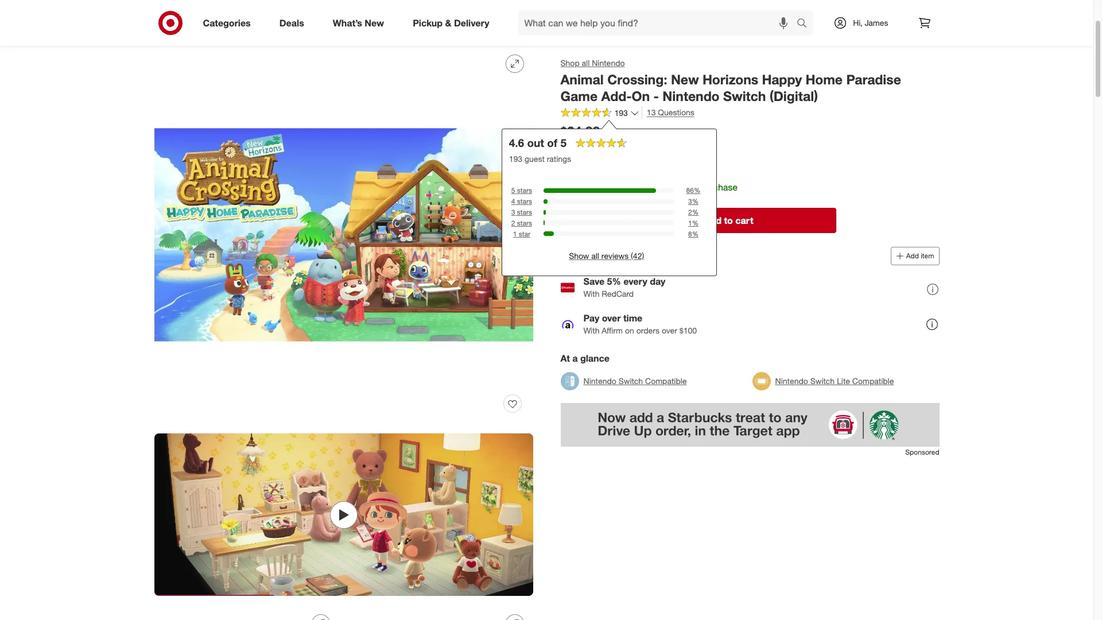 Task type: locate. For each thing, give the bounding box(es) containing it.
% up 3 %
[[694, 186, 701, 195]]

% for 86
[[694, 186, 701, 195]]

% up 1 %
[[692, 208, 699, 216]]

compatible right the lite
[[853, 376, 894, 386]]

save 5% every day with redcard
[[584, 276, 666, 299]]

0 vertical spatial with
[[584, 289, 600, 299]]

nintendo
[[239, 23, 272, 33], [306, 23, 339, 33], [592, 58, 625, 68], [663, 88, 720, 104], [584, 376, 617, 386], [776, 376, 809, 386]]

after
[[678, 181, 697, 193]]

3 stars from the top
[[517, 208, 532, 216]]

with down pay
[[584, 326, 600, 336]]

all right 'show'
[[592, 251, 600, 261]]

happy
[[762, 71, 802, 87]]

1 %
[[689, 219, 699, 227]]

193 guest ratings
[[509, 154, 571, 164]]

0 vertical spatial over
[[602, 313, 621, 324]]

sponsored
[[906, 448, 940, 456]]

crossing:
[[608, 71, 668, 87]]

1 star
[[513, 230, 531, 238]]

3 for 3 stars
[[511, 208, 515, 216]]

for
[[616, 250, 627, 261]]

stars down 4 stars
[[517, 208, 532, 216]]

1 horizontal spatial 3
[[689, 197, 692, 206]]

all right shop
[[582, 58, 590, 68]]

a
[[573, 352, 578, 364]]

every
[[624, 276, 648, 287]]

time
[[624, 313, 643, 324]]

animal crossing: new horizons happy home paradise game add-on - nintendo switch (digital), 1 of 9 image
[[154, 45, 533, 424]]

all
[[582, 58, 590, 68], [592, 251, 600, 261]]

advertisement region
[[145, 0, 949, 11], [561, 403, 940, 447]]

animal crossing: new horizons happy home paradise game add-on - nintendo switch (digital), 4 of 9 image
[[348, 605, 533, 620]]

0 horizontal spatial new
[[365, 17, 384, 28]]

add inside button
[[907, 251, 919, 260]]

1 horizontal spatial new
[[671, 71, 699, 87]]

with inside the save 5% every day with redcard
[[584, 289, 600, 299]]

193 down 4.6
[[509, 154, 523, 164]]

1 / from the left
[[178, 23, 181, 33]]

download
[[561, 181, 602, 193]]

/
[[178, 23, 181, 33], [234, 23, 237, 33], [301, 23, 304, 33]]

193 for 193
[[615, 108, 628, 118]]

1 horizontal spatial add
[[907, 251, 919, 260]]

%
[[694, 186, 701, 195], [692, 197, 699, 206], [692, 208, 699, 216], [692, 219, 699, 227], [692, 230, 699, 238]]

1 vertical spatial 3
[[511, 208, 515, 216]]

nintendo right deals
[[306, 23, 339, 33]]

13 questions
[[647, 108, 695, 117]]

1 vertical spatial 1
[[513, 230, 517, 238]]

add left to
[[705, 215, 722, 226]]

0 vertical spatial advertisement region
[[145, 0, 949, 11]]

at a glance
[[561, 352, 610, 364]]

1 vertical spatial 5
[[511, 186, 515, 195]]

193 for 193 guest ratings
[[509, 154, 523, 164]]

games
[[206, 23, 232, 33], [368, 23, 393, 33]]

1 horizontal spatial games
[[368, 23, 393, 33]]

add
[[705, 215, 722, 226], [907, 251, 919, 260]]

0 vertical spatial 3
[[689, 197, 692, 206]]

% for 1
[[692, 219, 699, 227]]

eligible
[[584, 250, 613, 261]]

1 horizontal spatial /
[[234, 23, 237, 33]]

0 vertical spatial 193
[[615, 108, 628, 118]]

stars down 5 stars
[[517, 197, 532, 206]]

out
[[527, 136, 544, 150]]

video
[[183, 23, 204, 33]]

/ left video
[[178, 23, 181, 33]]

1 horizontal spatial 2
[[689, 208, 692, 216]]

2
[[689, 208, 692, 216], [511, 219, 515, 227]]

nintendo switch lite compatible button
[[753, 369, 894, 394]]

0 horizontal spatial /
[[178, 23, 181, 33]]

1 vertical spatial over
[[662, 326, 678, 336]]

nintendo down the glance
[[584, 376, 617, 386]]

0 vertical spatial 1
[[689, 219, 692, 227]]

1 compatible from the left
[[646, 376, 687, 386]]

1 for 1 star
[[513, 230, 517, 238]]

purchased
[[584, 143, 622, 152]]

What can we help you find? suggestions appear below search field
[[518, 10, 800, 36]]

orders
[[637, 326, 660, 336]]

1 vertical spatial new
[[671, 71, 699, 87]]

games right video
[[206, 23, 232, 33]]

add for add to cart
[[705, 215, 722, 226]]

2 up 1 %
[[689, 208, 692, 216]]

1 with from the top
[[584, 289, 600, 299]]

4 stars from the top
[[517, 219, 532, 227]]

0 horizontal spatial compatible
[[646, 376, 687, 386]]

0 horizontal spatial all
[[582, 58, 590, 68]]

0 horizontal spatial 2
[[511, 219, 515, 227]]

2 / from the left
[[234, 23, 237, 33]]

compatible down orders
[[646, 376, 687, 386]]

nintendo switch link
[[239, 23, 299, 33]]

with
[[584, 289, 600, 299], [584, 326, 600, 336]]

new inside "link"
[[365, 17, 384, 28]]

4.6 out of 5
[[509, 136, 567, 150]]

show all reviews (42) button
[[569, 250, 644, 262]]

2 up 1 star
[[511, 219, 515, 227]]

$100
[[680, 326, 697, 336]]

0 horizontal spatial games
[[206, 23, 232, 33]]

2 stars from the top
[[517, 197, 532, 206]]

% down 1 %
[[692, 230, 699, 238]]

over
[[602, 313, 621, 324], [662, 326, 678, 336]]

$24.88
[[561, 123, 600, 139]]

nintendo up animal in the top of the page
[[592, 58, 625, 68]]

search
[[792, 18, 820, 30]]

5 right of
[[561, 136, 567, 150]]

what's new
[[333, 17, 384, 28]]

link
[[605, 181, 619, 193]]

compatible
[[646, 376, 687, 386], [853, 376, 894, 386]]

1 horizontal spatial 193
[[615, 108, 628, 118]]

stars
[[517, 186, 532, 195], [517, 197, 532, 206], [517, 208, 532, 216], [517, 219, 532, 227]]

reviews
[[602, 251, 629, 261]]

with down save
[[584, 289, 600, 299]]

1 vertical spatial add
[[907, 251, 919, 260]]

add inside button
[[705, 215, 722, 226]]

1 vertical spatial with
[[584, 326, 600, 336]]

0 horizontal spatial 3
[[511, 208, 515, 216]]

/ right video games link
[[234, 23, 237, 33]]

3
[[689, 197, 692, 206], [511, 208, 515, 216]]

3 for 3 %
[[689, 197, 692, 206]]

1 vertical spatial all
[[592, 251, 600, 261]]

1
[[689, 219, 692, 227], [513, 230, 517, 238]]

stars up star
[[517, 219, 532, 227]]

purchase
[[700, 181, 738, 193]]

$24.88 when purchased online
[[561, 123, 646, 152]]

shop all nintendo animal crossing: new horizons happy home paradise game add-on - nintendo switch (digital)
[[561, 58, 902, 104]]

1 horizontal spatial 1
[[689, 219, 692, 227]]

games right 'what's' at the left of the page
[[368, 23, 393, 33]]

target / video games / nintendo switch / nintendo switch games
[[154, 23, 393, 33]]

1 vertical spatial 2
[[511, 219, 515, 227]]

3 down 4
[[511, 208, 515, 216]]

/ right nintendo switch link
[[301, 23, 304, 33]]

show all reviews (42)
[[569, 251, 644, 261]]

193 down add-
[[615, 108, 628, 118]]

stars for 3 stars
[[517, 208, 532, 216]]

all inside the shop all nintendo animal crossing: new horizons happy home paradise game add-on - nintendo switch (digital)
[[582, 58, 590, 68]]

shop
[[561, 58, 580, 68]]

over left $100 on the right of the page
[[662, 326, 678, 336]]

1 up 8
[[689, 219, 692, 227]]

0 vertical spatial 5
[[561, 136, 567, 150]]

1 stars from the top
[[517, 186, 532, 195]]

193 inside the 193 link
[[615, 108, 628, 118]]

1 horizontal spatial compatible
[[853, 376, 894, 386]]

1 for 1 %
[[689, 219, 692, 227]]

5 up 4
[[511, 186, 515, 195]]

% down the 2 %
[[692, 219, 699, 227]]

video games link
[[183, 23, 232, 33]]

james
[[865, 18, 889, 28]]

% for 3
[[692, 197, 699, 206]]

show
[[569, 251, 589, 261]]

home
[[806, 71, 843, 87]]

0 vertical spatial 2
[[689, 208, 692, 216]]

nintendo left deals
[[239, 23, 272, 33]]

3 down 86
[[689, 197, 692, 206]]

2 with from the top
[[584, 326, 600, 336]]

0 horizontal spatial 1
[[513, 230, 517, 238]]

1 left star
[[513, 230, 517, 238]]

0 horizontal spatial add
[[705, 215, 722, 226]]

all inside button
[[592, 251, 600, 261]]

pay over time with affirm on orders over $100
[[584, 313, 697, 336]]

% for 2
[[692, 208, 699, 216]]

new up questions
[[671, 71, 699, 87]]

13 questions link
[[642, 107, 695, 120]]

5%
[[607, 276, 621, 287]]

0 vertical spatial new
[[365, 17, 384, 28]]

pickup
[[413, 17, 443, 28]]

0 vertical spatial add
[[705, 215, 722, 226]]

% up the 2 %
[[692, 197, 699, 206]]

animal crossing: new horizons happy home paradise game add-on - nintendo switch (digital), 3 of 9 image
[[154, 605, 339, 620]]

nintendo switch compatible
[[584, 376, 687, 386]]

to
[[724, 215, 733, 226]]

new
[[365, 17, 384, 28], [671, 71, 699, 87]]

0 vertical spatial all
[[582, 58, 590, 68]]

new right 'what's' at the left of the page
[[365, 17, 384, 28]]

new inside the shop all nintendo animal crossing: new horizons happy home paradise game add-on - nintendo switch (digital)
[[671, 71, 699, 87]]

2 horizontal spatial /
[[301, 23, 304, 33]]

pickup & delivery
[[413, 17, 490, 28]]

over up affirm on the right bottom of page
[[602, 313, 621, 324]]

1 horizontal spatial all
[[592, 251, 600, 261]]

switch
[[274, 23, 299, 33], [341, 23, 365, 33], [724, 88, 766, 104], [619, 376, 643, 386], [811, 376, 835, 386]]

add left item
[[907, 251, 919, 260]]

delivery
[[588, 164, 622, 175]]

1 vertical spatial 193
[[509, 154, 523, 164]]

0 horizontal spatial 193
[[509, 154, 523, 164]]

stars up 4 stars
[[517, 186, 532, 195]]

4
[[511, 197, 515, 206]]

86 %
[[687, 186, 701, 195]]

categories
[[203, 17, 251, 28]]

5 stars
[[511, 186, 532, 195]]

switch inside the shop all nintendo animal crossing: new horizons happy home paradise game add-on - nintendo switch (digital)
[[724, 88, 766, 104]]



Task type: vqa. For each thing, say whether or not it's contained in the screenshot.
sent
yes



Task type: describe. For each thing, give the bounding box(es) containing it.
2 compatible from the left
[[853, 376, 894, 386]]

2 stars
[[511, 219, 532, 227]]

what's new link
[[323, 10, 399, 36]]

add to cart button
[[622, 208, 836, 233]]

0 horizontal spatial 5
[[511, 186, 515, 195]]

guest
[[525, 154, 545, 164]]

2 games from the left
[[368, 23, 393, 33]]

paradise
[[847, 71, 902, 87]]

with inside pay over time with affirm on orders over $100
[[584, 326, 600, 336]]

registries
[[629, 250, 667, 261]]

pickup & delivery link
[[403, 10, 504, 36]]

4 stars
[[511, 197, 532, 206]]

email
[[561, 164, 585, 175]]

on
[[625, 326, 634, 336]]

&
[[445, 17, 452, 28]]

target
[[154, 23, 176, 33]]

nintendo up questions
[[663, 88, 720, 104]]

3 stars
[[511, 208, 532, 216]]

horizons
[[703, 71, 759, 87]]

stars for 4 stars
[[517, 197, 532, 206]]

game
[[561, 88, 598, 104]]

email delivery
[[561, 164, 622, 175]]

deals
[[280, 17, 304, 28]]

1 vertical spatial advertisement region
[[561, 403, 940, 447]]

1 horizontal spatial 5
[[561, 136, 567, 150]]

(42)
[[631, 251, 644, 261]]

affirm
[[602, 326, 623, 336]]

add item button
[[891, 247, 940, 265]]

8
[[689, 230, 692, 238]]

all for animal
[[582, 58, 590, 68]]

download link sent by email after purchase
[[561, 181, 738, 193]]

ratings
[[547, 154, 571, 164]]

glance
[[581, 352, 610, 364]]

pay
[[584, 313, 600, 324]]

-
[[654, 88, 659, 104]]

3 / from the left
[[301, 23, 304, 33]]

sent
[[621, 181, 639, 193]]

1 games from the left
[[206, 23, 232, 33]]

of
[[547, 136, 558, 150]]

86
[[687, 186, 694, 195]]

nintendo switch games link
[[306, 23, 393, 33]]

day
[[650, 276, 666, 287]]

2 for 2 %
[[689, 208, 692, 216]]

animal crossing: new horizons happy home paradise game add-on - nintendo switch (digital), 2 of 9, play video image
[[154, 434, 533, 596]]

stars for 5 stars
[[517, 186, 532, 195]]

stars for 2 stars
[[517, 219, 532, 227]]

8 %
[[689, 230, 699, 238]]

hi,
[[854, 18, 863, 28]]

delivery
[[454, 17, 490, 28]]

nintendo switch compatible button
[[561, 369, 687, 394]]

2 %
[[689, 208, 699, 216]]

item
[[921, 251, 935, 260]]

search button
[[792, 10, 820, 38]]

2 for 2 stars
[[511, 219, 515, 227]]

animal
[[561, 71, 604, 87]]

by
[[641, 181, 651, 193]]

nintendo switch lite compatible
[[776, 376, 894, 386]]

deals link
[[270, 10, 319, 36]]

4.6
[[509, 136, 524, 150]]

1 horizontal spatial over
[[662, 326, 678, 336]]

redcard
[[602, 289, 634, 299]]

13
[[647, 108, 656, 117]]

3 %
[[689, 197, 699, 206]]

add for add item
[[907, 251, 919, 260]]

193 link
[[561, 107, 640, 121]]

save
[[584, 276, 605, 287]]

add to cart
[[705, 215, 754, 226]]

target link
[[154, 23, 176, 33]]

lite
[[837, 376, 851, 386]]

image gallery element
[[154, 45, 533, 620]]

cart
[[736, 215, 754, 226]]

when
[[561, 143, 582, 152]]

add-
[[602, 88, 632, 104]]

all for (42)
[[592, 251, 600, 261]]

email
[[654, 181, 676, 193]]

eligible for registries
[[584, 250, 667, 261]]

at
[[561, 352, 570, 364]]

add item
[[907, 251, 935, 260]]

% for 8
[[692, 230, 699, 238]]

nintendo left the lite
[[776, 376, 809, 386]]

0 horizontal spatial over
[[602, 313, 621, 324]]

hi, james
[[854, 18, 889, 28]]

(digital)
[[770, 88, 818, 104]]

online
[[624, 143, 646, 152]]

what's
[[333, 17, 362, 28]]

on
[[632, 88, 650, 104]]



